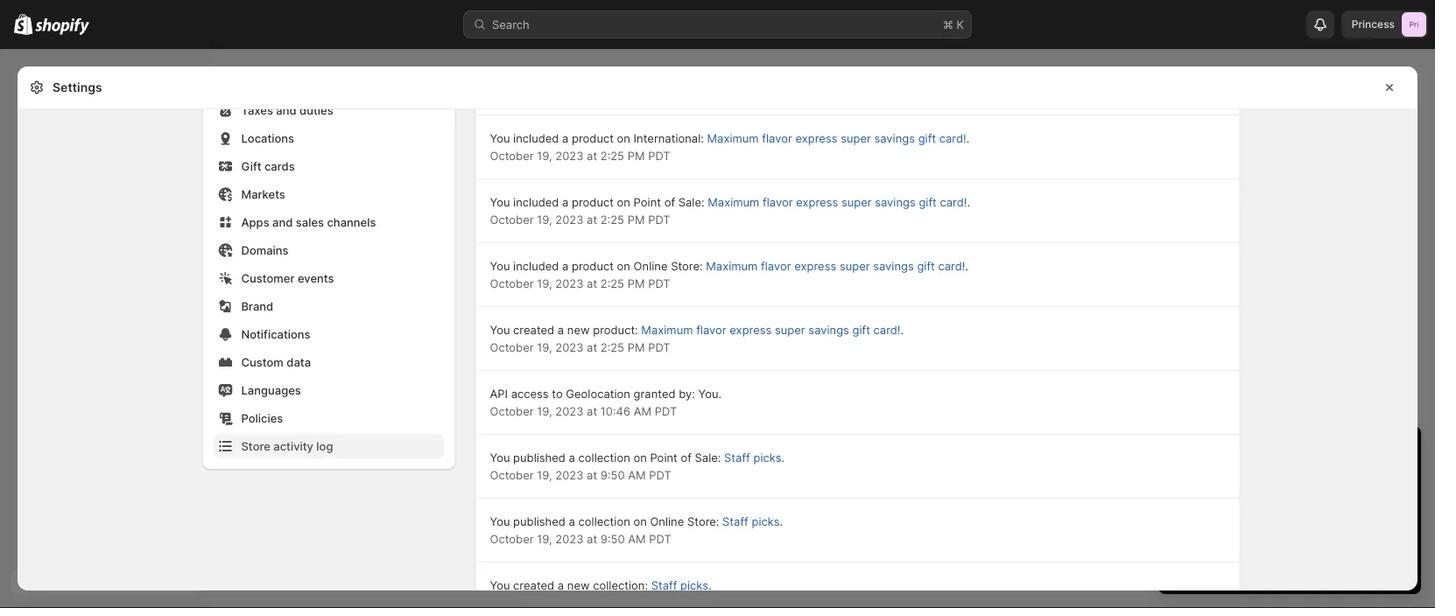 Task type: describe. For each thing, give the bounding box(es) containing it.
maximum flavor express super savings gift card! link for savings
[[641, 323, 901, 337]]

. inside you included a product on point of sale: maximum flavor express super savings gift card! . october 19, 2023 at 2:25 pm pdt
[[967, 195, 970, 209]]

by:
[[679, 387, 695, 401]]

1 horizontal spatial to
[[1216, 474, 1227, 487]]

languages
[[241, 384, 301, 397]]

2 vertical spatial staff
[[651, 579, 677, 592]]

on for pdt
[[617, 131, 631, 145]]

staff inside the you published a collection on online store: staff picks . october 19, 2023 at 9:50 am pdt
[[723, 515, 749, 529]]

customer events link
[[213, 266, 444, 291]]

pdt inside the you published a collection on online store: staff picks . october 19, 2023 at 9:50 am pdt
[[649, 533, 672, 546]]

left
[[1224, 442, 1251, 463]]

data
[[287, 356, 311, 369]]

to inside to customize your online store and add bonus features
[[1303, 509, 1314, 522]]

a for you included a product on online store: maximum flavor express super savings gift card! . october 19, 2023 at 2:25 pm pdt
[[562, 259, 569, 273]]

your inside to customize your online store and add bonus features
[[1375, 509, 1399, 522]]

point for october 19, 2023 at 2:25 pm pdt
[[634, 195, 661, 209]]

staff picks link for picks
[[723, 515, 780, 529]]

domains link
[[213, 238, 444, 263]]

api access to geolocation granted by: you. october 19, 2023 at 10:46 am pdt
[[490, 387, 722, 418]]

0 vertical spatial store
[[1238, 509, 1266, 522]]

you included a product on international: maximum flavor express super savings gift card! . october 19, 2023 at 2:25 pm pdt
[[490, 131, 970, 162]]

gift inside you included a product on point of sale: maximum flavor express super savings gift card! . october 19, 2023 at 2:25 pm pdt
[[919, 195, 937, 209]]

product for at
[[572, 259, 614, 273]]

paid
[[1239, 474, 1263, 487]]

created for you created a new collection: staff picks .
[[513, 579, 555, 592]]

gift inside the you included a product on online store: maximum flavor express super savings gift card! . october 19, 2023 at 2:25 pm pdt
[[917, 259, 935, 273]]

card! inside the you included a product on international: maximum flavor express super savings gift card! . october 19, 2023 at 2:25 pm pdt
[[940, 131, 967, 145]]

october inside the you published a collection on online store: staff picks . october 19, 2023 at 9:50 am pdt
[[490, 533, 534, 546]]

you published a collection on point of sale: staff picks . october 19, 2023 at 9:50 am pdt
[[490, 451, 785, 482]]

you created a new collection: staff picks .
[[490, 579, 712, 592]]

19, inside the you included a product on online store: maximum flavor express super savings gift card! . october 19, 2023 at 2:25 pm pdt
[[537, 277, 552, 290]]

first
[[1190, 491, 1211, 505]]

2:25 inside the you included a product on international: maximum flavor express super savings gift card! . october 19, 2023 at 2:25 pm pdt
[[601, 149, 624, 162]]

pdt inside you included a product on point of sale: maximum flavor express super savings gift card! . october 19, 2023 at 2:25 pm pdt
[[648, 213, 671, 226]]

store inside to customize your online store and add bonus features
[[1226, 526, 1253, 540]]

picks inside the you published a collection on online store: staff picks . october 19, 2023 at 9:50 am pdt
[[752, 515, 780, 529]]

at inside 'api access to geolocation granted by: you. october 19, 2023 at 10:46 am pdt'
[[587, 405, 597, 418]]

19, inside the you published a collection on online store: staff picks . october 19, 2023 at 9:50 am pdt
[[537, 533, 552, 546]]

notifications
[[241, 328, 311, 341]]

flavor inside the you included a product on international: maximum flavor express super savings gift card! . october 19, 2023 at 2:25 pm pdt
[[762, 131, 792, 145]]

gift cards
[[241, 159, 295, 173]]

staff inside you published a collection on point of sale: staff picks . october 19, 2023 at 9:50 am pdt
[[724, 451, 750, 465]]

included for october
[[513, 195, 559, 209]]

for
[[1269, 491, 1283, 505]]

notifications link
[[213, 322, 444, 347]]

october inside you included a product on point of sale: maximum flavor express super savings gift card! . october 19, 2023 at 2:25 pm pdt
[[490, 213, 534, 226]]

app
[[1215, 509, 1235, 522]]

. inside the you included a product on international: maximum flavor express super savings gift card! . october 19, 2023 at 2:25 pm pdt
[[967, 131, 970, 145]]

duties
[[300, 103, 333, 117]]

online for october 19, 2023 at 9:50 am pdt
[[650, 515, 684, 529]]

1 day left in your trial button
[[1159, 427, 1421, 463]]

am inside 'api access to geolocation granted by: you. october 19, 2023 at 10:46 am pdt'
[[634, 405, 652, 418]]

to customize your online store and add bonus features
[[1190, 509, 1399, 540]]

a for you published a collection on online store: staff picks . october 19, 2023 at 9:50 am pdt
[[569, 515, 575, 529]]

at inside you published a collection on point of sale: staff picks . october 19, 2023 at 9:50 am pdt
[[587, 469, 597, 482]]

a for you included a product on point of sale: maximum flavor express super savings gift card! . october 19, 2023 at 2:25 pm pdt
[[562, 195, 569, 209]]

2023 inside you created a new product: maximum flavor express super savings gift card! . october 19, 2023 at 2:25 pm pdt
[[556, 341, 584, 354]]

1
[[1176, 442, 1184, 463]]

gift inside the you included a product on international: maximum flavor express super savings gift card! . october 19, 2023 at 2:25 pm pdt
[[918, 131, 936, 145]]

a for you included a product on international: maximum flavor express super savings gift card! . october 19, 2023 at 2:25 pm pdt
[[562, 131, 569, 145]]

flavor inside you created a new product: maximum flavor express super savings gift card! . october 19, 2023 at 2:25 pm pdt
[[696, 323, 727, 337]]

2:25 inside you created a new product: maximum flavor express super savings gift card! . october 19, 2023 at 2:25 pm pdt
[[601, 341, 624, 354]]

plan
[[1266, 474, 1289, 487]]

pm inside the you included a product on online store: maximum flavor express super savings gift card! . october 19, 2023 at 2:25 pm pdt
[[628, 277, 645, 290]]

pdt inside the you included a product on international: maximum flavor express super savings gift card! . october 19, 2023 at 2:25 pm pdt
[[648, 149, 671, 162]]

log
[[316, 440, 333, 453]]

customer
[[241, 272, 295, 285]]

. inside the you published a collection on online store: staff picks . october 19, 2023 at 9:50 am pdt
[[780, 515, 783, 529]]

store: for staff picks
[[687, 515, 719, 529]]

pdt inside you published a collection on point of sale: staff picks . october 19, 2023 at 9:50 am pdt
[[649, 469, 672, 482]]

you for you created a new product:
[[490, 323, 510, 337]]

card! inside you created a new product: maximum flavor express super savings gift card! . october 19, 2023 at 2:25 pm pdt
[[874, 323, 901, 337]]

october inside the you included a product on international: maximum flavor express super savings gift card! . october 19, 2023 at 2:25 pm pdt
[[490, 149, 534, 162]]

2 vertical spatial staff picks link
[[651, 579, 709, 592]]

2:25 inside you included a product on point of sale: maximum flavor express super savings gift card! . october 19, 2023 at 2:25 pm pdt
[[601, 213, 624, 226]]

10:46
[[601, 405, 631, 418]]

settings dialog
[[18, 0, 1418, 609]]

activity
[[273, 440, 313, 453]]

at inside you included a product on point of sale: maximum flavor express super savings gift card! . october 19, 2023 at 2:25 pm pdt
[[587, 213, 597, 226]]

new for product:
[[567, 323, 590, 337]]

months
[[1225, 491, 1265, 505]]

2023 inside you published a collection on point of sale: staff picks . october 19, 2023 at 9:50 am pdt
[[556, 469, 584, 482]]

api
[[490, 387, 508, 401]]

at inside the you published a collection on online store: staff picks . october 19, 2023 at 9:50 am pdt
[[587, 533, 597, 546]]

and inside to customize your online store and add bonus features
[[1256, 526, 1276, 540]]

access
[[511, 387, 549, 401]]

created for you created a new product: maximum flavor express super savings gift card! . october 19, 2023 at 2:25 pm pdt
[[513, 323, 555, 337]]

card! inside the you included a product on online store: maximum flavor express super savings gift card! . october 19, 2023 at 2:25 pm pdt
[[938, 259, 966, 273]]

you included a product on point of sale: maximum flavor express super savings gift card! . october 19, 2023 at 2:25 pm pdt
[[490, 195, 970, 226]]

store activity log link
[[213, 434, 444, 459]]

you for you published a collection on online store:
[[490, 515, 510, 529]]

savings inside the you included a product on online store: maximum flavor express super savings gift card! . october 19, 2023 at 2:25 pm pdt
[[873, 259, 914, 273]]

staff picks link for staff
[[724, 451, 782, 465]]

9:50 inside you published a collection on point of sale: staff picks . october 19, 2023 at 9:50 am pdt
[[601, 469, 625, 482]]

super inside the you included a product on international: maximum flavor express super savings gift card! . october 19, 2023 at 2:25 pm pdt
[[841, 131, 871, 145]]

you created a new product: maximum flavor express super savings gift card! . october 19, 2023 at 2:25 pm pdt
[[490, 323, 904, 354]]

collection:
[[593, 579, 648, 592]]

express inside the you included a product on international: maximum flavor express super savings gift card! . october 19, 2023 at 2:25 pm pdt
[[796, 131, 838, 145]]

product:
[[593, 323, 638, 337]]

customer events
[[241, 272, 334, 285]]

2023 inside the you included a product on international: maximum flavor express super savings gift card! . october 19, 2023 at 2:25 pm pdt
[[556, 149, 584, 162]]

markets link
[[213, 182, 444, 207]]

to inside 'api access to geolocation granted by: you. october 19, 2023 at 10:46 am pdt'
[[552, 387, 563, 401]]

⌘ k
[[943, 18, 964, 31]]

apps and sales channels
[[241, 215, 376, 229]]

store
[[241, 440, 270, 453]]

granted
[[634, 387, 676, 401]]

maximum inside the you included a product on international: maximum flavor express super savings gift card! . october 19, 2023 at 2:25 pm pdt
[[707, 131, 759, 145]]

you published a collection on online store: staff picks . october 19, 2023 at 9:50 am pdt
[[490, 515, 783, 546]]

maximum flavor express super savings gift card! link for express
[[706, 259, 966, 273]]

collection for at
[[579, 451, 630, 465]]

trial
[[1317, 442, 1348, 463]]

pm inside you included a product on point of sale: maximum flavor express super savings gift card! . october 19, 2023 at 2:25 pm pdt
[[628, 213, 645, 226]]

store activity log
[[241, 440, 333, 453]]

you for you included a product on point of sale:
[[490, 195, 510, 209]]

switch
[[1176, 474, 1213, 487]]

19, inside the you included a product on international: maximum flavor express super savings gift card! . october 19, 2023 at 2:25 pm pdt
[[537, 149, 552, 162]]

express inside you included a product on point of sale: maximum flavor express super savings gift card! . october 19, 2023 at 2:25 pm pdt
[[796, 195, 838, 209]]

international:
[[634, 131, 704, 145]]

am inside the you published a collection on online store: staff picks . october 19, 2023 at 9:50 am pdt
[[628, 533, 646, 546]]

2023 inside you included a product on point of sale: maximum flavor express super savings gift card! . october 19, 2023 at 2:25 pm pdt
[[556, 213, 584, 226]]

october inside 'api access to geolocation granted by: you. october 19, 2023 at 10:46 am pdt'
[[490, 405, 534, 418]]

princess image
[[1402, 12, 1427, 37]]

3
[[1215, 491, 1222, 505]]

19, inside you created a new product: maximum flavor express super savings gift card! . october 19, 2023 at 2:25 pm pdt
[[537, 341, 552, 354]]

2023 inside the you published a collection on online store: staff picks . october 19, 2023 at 9:50 am pdt
[[556, 533, 584, 546]]

policies link
[[213, 406, 444, 431]]

maximum inside the you included a product on online store: maximum flavor express super savings gift card! . october 19, 2023 at 2:25 pm pdt
[[706, 259, 758, 273]]

point for october 19, 2023 at 9:50 am pdt
[[650, 451, 678, 465]]

search
[[492, 18, 530, 31]]

savings inside you included a product on point of sale: maximum flavor express super savings gift card! . october 19, 2023 at 2:25 pm pdt
[[875, 195, 916, 209]]

2023 inside the you included a product on online store: maximum flavor express super savings gift card! . october 19, 2023 at 2:25 pm pdt
[[556, 277, 584, 290]]

maximum inside you created a new product: maximum flavor express super savings gift card! . october 19, 2023 at 2:25 pm pdt
[[641, 323, 693, 337]]

flavor inside the you included a product on online store: maximum flavor express super savings gift card! . october 19, 2023 at 2:25 pm pdt
[[761, 259, 791, 273]]

1 day left in your trial
[[1176, 442, 1348, 463]]

gift cards link
[[213, 154, 444, 179]]

taxes
[[241, 103, 273, 117]]

. inside you created a new product: maximum flavor express super savings gift card! . october 19, 2023 at 2:25 pm pdt
[[901, 323, 904, 337]]

. inside the you included a product on online store: maximum flavor express super savings gift card! . october 19, 2023 at 2:25 pm pdt
[[966, 259, 969, 273]]

am inside you published a collection on point of sale: staff picks . october 19, 2023 at 9:50 am pdt
[[628, 469, 646, 482]]

you for you included a product on international:
[[490, 131, 510, 145]]

add
[[1280, 526, 1300, 540]]

express inside you created a new product: maximum flavor express super savings gift card! . october 19, 2023 at 2:25 pm pdt
[[730, 323, 772, 337]]

brand
[[241, 300, 273, 313]]

custom
[[241, 356, 284, 369]]



Task type: locate. For each thing, give the bounding box(es) containing it.
5 you from the top
[[490, 451, 510, 465]]

4 october from the top
[[490, 341, 534, 354]]

pm inside you created a new product: maximum flavor express super savings gift card! . october 19, 2023 at 2:25 pm pdt
[[628, 341, 645, 354]]

credit
[[1269, 509, 1300, 522]]

on inside you included a product on point of sale: maximum flavor express super savings gift card! . october 19, 2023 at 2:25 pm pdt
[[617, 195, 631, 209]]

new left product:
[[567, 323, 590, 337]]

1 2:25 from the top
[[601, 149, 624, 162]]

1 vertical spatial of
[[681, 451, 692, 465]]

k
[[957, 18, 964, 31]]

1 vertical spatial collection
[[579, 515, 630, 529]]

you included a product on online store: maximum flavor express super savings gift card! . october 19, 2023 at 2:25 pm pdt
[[490, 259, 969, 290]]

1 vertical spatial your
[[1375, 509, 1399, 522]]

2 9:50 from the top
[[601, 533, 625, 546]]

0 vertical spatial staff picks link
[[724, 451, 782, 465]]

of
[[664, 195, 675, 209], [681, 451, 692, 465]]

1 vertical spatial created
[[513, 579, 555, 592]]

at
[[587, 149, 597, 162], [587, 213, 597, 226], [587, 277, 597, 290], [587, 341, 597, 354], [587, 405, 597, 418], [587, 469, 597, 482], [587, 533, 597, 546]]

custom data link
[[213, 350, 444, 375]]

of inside you published a collection on point of sale: staff picks . october 19, 2023 at 9:50 am pdt
[[681, 451, 692, 465]]

savings
[[874, 131, 915, 145], [875, 195, 916, 209], [873, 259, 914, 273], [809, 323, 849, 337]]

flavor down the you included a product on international: maximum flavor express super savings gift card! . october 19, 2023 at 2:25 pm pdt
[[763, 195, 793, 209]]

store: down you included a product on point of sale: maximum flavor express super savings gift card! . october 19, 2023 at 2:25 pm pdt
[[671, 259, 703, 273]]

created up access
[[513, 323, 555, 337]]

9:50 up the you published a collection on online store: staff picks . october 19, 2023 at 9:50 am pdt
[[601, 469, 625, 482]]

product inside you included a product on point of sale: maximum flavor express super savings gift card! . october 19, 2023 at 2:25 pm pdt
[[572, 195, 614, 209]]

flavor inside you included a product on point of sale: maximum flavor express super savings gift card! . october 19, 2023 at 2:25 pm pdt
[[763, 195, 793, 209]]

2:25 inside the you included a product on online store: maximum flavor express super savings gift card! . october 19, 2023 at 2:25 pm pdt
[[601, 277, 624, 290]]

1 vertical spatial staff picks link
[[723, 515, 780, 529]]

2 horizontal spatial to
[[1303, 509, 1314, 522]]

$50 app store credit link
[[1190, 509, 1300, 522]]

card!
[[940, 131, 967, 145], [940, 195, 967, 209], [938, 259, 966, 273], [874, 323, 901, 337]]

created inside you created a new product: maximum flavor express super savings gift card! . october 19, 2023 at 2:25 pm pdt
[[513, 323, 555, 337]]

19, inside you published a collection on point of sale: staff picks . october 19, 2023 at 9:50 am pdt
[[537, 469, 552, 482]]

store: down you published a collection on point of sale: staff picks . october 19, 2023 at 9:50 am pdt
[[687, 515, 719, 529]]

0 horizontal spatial shopify image
[[14, 14, 33, 35]]

switch to a paid plan and get:
[[1176, 474, 1336, 487]]

policies
[[241, 412, 283, 425]]

point down granted
[[650, 451, 678, 465]]

day
[[1189, 442, 1219, 463]]

1 vertical spatial online
[[650, 515, 684, 529]]

maximum right product:
[[641, 323, 693, 337]]

1 vertical spatial point
[[650, 451, 678, 465]]

on inside you published a collection on point of sale: staff picks . october 19, 2023 at 9:50 am pdt
[[634, 451, 647, 465]]

and up the '$1/month'
[[1292, 474, 1312, 487]]

pm inside the you included a product on international: maximum flavor express super savings gift card! . october 19, 2023 at 2:25 pm pdt
[[628, 149, 645, 162]]

staff picks link
[[724, 451, 782, 465], [723, 515, 780, 529], [651, 579, 709, 592]]

first 3 months for $1/month
[[1190, 491, 1338, 505]]

1 vertical spatial store:
[[687, 515, 719, 529]]

pdt inside you created a new product: maximum flavor express super savings gift card! . october 19, 2023 at 2:25 pm pdt
[[648, 341, 671, 354]]

on inside the you published a collection on online store: staff picks . october 19, 2023 at 9:50 am pdt
[[634, 515, 647, 529]]

october
[[490, 149, 534, 162], [490, 213, 534, 226], [490, 277, 534, 290], [490, 341, 534, 354], [490, 405, 534, 418], [490, 469, 534, 482], [490, 533, 534, 546]]

in
[[1256, 442, 1271, 463]]

included inside the you included a product on international: maximum flavor express super savings gift card! . october 19, 2023 at 2:25 pm pdt
[[513, 131, 559, 145]]

cards
[[264, 159, 295, 173]]

0 horizontal spatial your
[[1276, 442, 1312, 463]]

19, inside 'api access to geolocation granted by: you. october 19, 2023 at 10:46 am pdt'
[[537, 405, 552, 418]]

sale: inside you published a collection on point of sale: staff picks . october 19, 2023 at 9:50 am pdt
[[695, 451, 721, 465]]

. inside you published a collection on point of sale: staff picks . october 19, 2023 at 9:50 am pdt
[[782, 451, 785, 465]]

5 2023 from the top
[[556, 405, 584, 418]]

a inside the you published a collection on online store: staff picks . october 19, 2023 at 9:50 am pdt
[[569, 515, 575, 529]]

1 new from the top
[[567, 323, 590, 337]]

5 october from the top
[[490, 405, 534, 418]]

19, inside you included a product on point of sale: maximum flavor express super savings gift card! . october 19, 2023 at 2:25 pm pdt
[[537, 213, 552, 226]]

card! inside you included a product on point of sale: maximum flavor express super savings gift card! . october 19, 2023 at 2:25 pm pdt
[[940, 195, 967, 209]]

1 2023 from the top
[[556, 149, 584, 162]]

product inside the you included a product on online store: maximum flavor express super savings gift card! . october 19, 2023 at 2:25 pm pdt
[[572, 259, 614, 273]]

a inside 1 day left in your trial element
[[1230, 474, 1236, 487]]

4 pm from the top
[[628, 341, 645, 354]]

features
[[1340, 526, 1384, 540]]

you inside you published a collection on point of sale: staff picks . october 19, 2023 at 9:50 am pdt
[[490, 451, 510, 465]]

october inside you published a collection on point of sale: staff picks . october 19, 2023 at 9:50 am pdt
[[490, 469, 534, 482]]

apps
[[241, 215, 269, 229]]

store: inside the you included a product on online store: maximum flavor express super savings gift card! . october 19, 2023 at 2:25 pm pdt
[[671, 259, 703, 273]]

created
[[513, 323, 555, 337], [513, 579, 555, 592]]

published for 19,
[[513, 515, 566, 529]]

markets
[[241, 187, 285, 201]]

1 day left in your trial element
[[1159, 472, 1421, 595]]

to right access
[[552, 387, 563, 401]]

shopify image
[[14, 14, 33, 35], [35, 18, 90, 35]]

3 you from the top
[[490, 259, 510, 273]]

store down $50 app store credit link
[[1226, 526, 1253, 540]]

3 19, from the top
[[537, 277, 552, 290]]

maximum right international:
[[707, 131, 759, 145]]

2 vertical spatial am
[[628, 533, 646, 546]]

maximum down the you included a product on international: maximum flavor express super savings gift card! . october 19, 2023 at 2:25 pm pdt
[[708, 195, 760, 209]]

you
[[490, 131, 510, 145], [490, 195, 510, 209], [490, 259, 510, 273], [490, 323, 510, 337], [490, 451, 510, 465], [490, 515, 510, 529], [490, 579, 510, 592]]

3 at from the top
[[587, 277, 597, 290]]

3 included from the top
[[513, 259, 559, 273]]

0 vertical spatial of
[[664, 195, 675, 209]]

of down 'by:'
[[681, 451, 692, 465]]

2 published from the top
[[513, 515, 566, 529]]

2 2023 from the top
[[556, 213, 584, 226]]

on for 2:25
[[617, 195, 631, 209]]

maximum flavor express super savings gift card! link for flavor
[[708, 195, 967, 209]]

included inside the you included a product on online store: maximum flavor express super savings gift card! . october 19, 2023 at 2:25 pm pdt
[[513, 259, 559, 273]]

5 at from the top
[[587, 405, 597, 418]]

7 october from the top
[[490, 533, 534, 546]]

pm
[[628, 149, 645, 162], [628, 213, 645, 226], [628, 277, 645, 290], [628, 341, 645, 354]]

1 created from the top
[[513, 323, 555, 337]]

1 19, from the top
[[537, 149, 552, 162]]

included inside you included a product on point of sale: maximum flavor express super savings gift card! . october 19, 2023 at 2:25 pm pdt
[[513, 195, 559, 209]]

0 vertical spatial point
[[634, 195, 661, 209]]

9:50 up collection:
[[601, 533, 625, 546]]

languages link
[[213, 378, 444, 403]]

gift inside you created a new product: maximum flavor express super savings gift card! . october 19, 2023 at 2:25 pm pdt
[[853, 323, 871, 337]]

am up collection:
[[628, 533, 646, 546]]

4 2:25 from the top
[[601, 341, 624, 354]]

2 vertical spatial picks
[[681, 579, 709, 592]]

online down you published a collection on point of sale: staff picks . october 19, 2023 at 9:50 am pdt
[[650, 515, 684, 529]]

$50 app store credit
[[1190, 509, 1300, 522]]

your right in
[[1276, 442, 1312, 463]]

dialog
[[1425, 67, 1435, 591]]

october inside you created a new product: maximum flavor express super savings gift card! . october 19, 2023 at 2:25 pm pdt
[[490, 341, 534, 354]]

apps and sales channels link
[[213, 210, 444, 235]]

on inside the you included a product on online store: maximum flavor express super savings gift card! . october 19, 2023 at 2:25 pm pdt
[[617, 259, 631, 273]]

maximum down you included a product on point of sale: maximum flavor express super savings gift card! . october 19, 2023 at 2:25 pm pdt
[[706, 259, 758, 273]]

you inside the you included a product on online store: maximum flavor express super savings gift card! . october 19, 2023 at 2:25 pm pdt
[[490, 259, 510, 273]]

super inside you included a product on point of sale: maximum flavor express super savings gift card! . october 19, 2023 at 2:25 pm pdt
[[842, 195, 872, 209]]

0 vertical spatial new
[[567, 323, 590, 337]]

princess
[[1352, 18, 1395, 31]]

2 collection from the top
[[579, 515, 630, 529]]

you inside the you included a product on international: maximum flavor express super savings gift card! . october 19, 2023 at 2:25 pm pdt
[[490, 131, 510, 145]]

7 2023 from the top
[[556, 533, 584, 546]]

on
[[617, 131, 631, 145], [617, 195, 631, 209], [617, 259, 631, 273], [634, 451, 647, 465], [634, 515, 647, 529]]

2 included from the top
[[513, 195, 559, 209]]

0 vertical spatial picks
[[754, 451, 782, 465]]

savings inside the you included a product on international: maximum flavor express super savings gift card! . october 19, 2023 at 2:25 pm pdt
[[874, 131, 915, 145]]

a
[[562, 131, 569, 145], [562, 195, 569, 209], [562, 259, 569, 273], [558, 323, 564, 337], [569, 451, 575, 465], [1230, 474, 1236, 487], [569, 515, 575, 529], [558, 579, 564, 592]]

at inside you created a new product: maximum flavor express super savings gift card! . october 19, 2023 at 2:25 pm pdt
[[587, 341, 597, 354]]

0 vertical spatial store:
[[671, 259, 703, 273]]

flavor up you included a product on point of sale: maximum flavor express super savings gift card! . october 19, 2023 at 2:25 pm pdt
[[762, 131, 792, 145]]

2023 inside 'api access to geolocation granted by: you. october 19, 2023 at 10:46 am pdt'
[[556, 405, 584, 418]]

0 vertical spatial published
[[513, 451, 566, 465]]

at inside the you included a product on online store: maximum flavor express super savings gift card! . october 19, 2023 at 2:25 pm pdt
[[587, 277, 597, 290]]

online
[[1190, 526, 1222, 540]]

channels
[[327, 215, 376, 229]]

published for october
[[513, 451, 566, 465]]

a inside you published a collection on point of sale: staff picks . october 19, 2023 at 9:50 am pdt
[[569, 451, 575, 465]]

point down international:
[[634, 195, 661, 209]]

4 19, from the top
[[537, 341, 552, 354]]

locations
[[241, 131, 294, 145]]

point inside you included a product on point of sale: maximum flavor express super savings gift card! . october 19, 2023 at 2:25 pm pdt
[[634, 195, 661, 209]]

2023
[[556, 149, 584, 162], [556, 213, 584, 226], [556, 277, 584, 290], [556, 341, 584, 354], [556, 405, 584, 418], [556, 469, 584, 482], [556, 533, 584, 546]]

of inside you included a product on point of sale: maximum flavor express super savings gift card! . october 19, 2023 at 2:25 pm pdt
[[664, 195, 675, 209]]

pdt
[[648, 149, 671, 162], [648, 213, 671, 226], [648, 277, 671, 290], [648, 341, 671, 354], [655, 405, 677, 418], [649, 469, 672, 482], [649, 533, 672, 546]]

sale: for staff
[[695, 451, 721, 465]]

maximum flavor express super savings gift card! link
[[707, 131, 967, 145], [708, 195, 967, 209], [706, 259, 966, 273], [641, 323, 901, 337]]

and left add
[[1256, 526, 1276, 540]]

domains
[[241, 243, 289, 257]]

pdt inside 'api access to geolocation granted by: you. october 19, 2023 at 10:46 am pdt'
[[655, 405, 677, 418]]

$1/month
[[1287, 491, 1338, 505]]

0 vertical spatial am
[[634, 405, 652, 418]]

collection for 9:50
[[579, 515, 630, 529]]

1 pm from the top
[[628, 149, 645, 162]]

0 vertical spatial to
[[552, 387, 563, 401]]

included for 19,
[[513, 259, 559, 273]]

1 vertical spatial 9:50
[[601, 533, 625, 546]]

and right taxes
[[276, 103, 297, 117]]

1 product from the top
[[572, 131, 614, 145]]

product inside the you included a product on international: maximum flavor express super savings gift card! . october 19, 2023 at 2:25 pm pdt
[[572, 131, 614, 145]]

you inside you included a product on point of sale: maximum flavor express super savings gift card! . october 19, 2023 at 2:25 pm pdt
[[490, 195, 510, 209]]

included for 2023
[[513, 131, 559, 145]]

2 at from the top
[[587, 213, 597, 226]]

3 october from the top
[[490, 277, 534, 290]]

0 vertical spatial staff
[[724, 451, 750, 465]]

am up the you published a collection on online store: staff picks . october 19, 2023 at 9:50 am pdt
[[628, 469, 646, 482]]

4 2023 from the top
[[556, 341, 584, 354]]

flavor down you included a product on point of sale: maximum flavor express super savings gift card! . october 19, 2023 at 2:25 pm pdt
[[761, 259, 791, 273]]

6 october from the top
[[490, 469, 534, 482]]

super inside the you included a product on online store: maximum flavor express super savings gift card! . october 19, 2023 at 2:25 pm pdt
[[840, 259, 870, 273]]

collection up you created a new collection: staff picks .
[[579, 515, 630, 529]]

1 horizontal spatial shopify image
[[35, 18, 90, 35]]

new inside you created a new product: maximum flavor express super savings gift card! . october 19, 2023 at 2:25 pm pdt
[[567, 323, 590, 337]]

7 you from the top
[[490, 579, 510, 592]]

brand link
[[213, 294, 444, 319]]

1 vertical spatial picks
[[752, 515, 780, 529]]

a for you created a new collection: staff picks .
[[558, 579, 564, 592]]

collection down 10:46
[[579, 451, 630, 465]]

2 product from the top
[[572, 195, 614, 209]]

0 vertical spatial included
[[513, 131, 559, 145]]

to
[[552, 387, 563, 401], [1216, 474, 1227, 487], [1303, 509, 1314, 522]]

express inside the you included a product on online store: maximum flavor express super savings gift card! . october 19, 2023 at 2:25 pm pdt
[[794, 259, 837, 273]]

you.
[[699, 387, 722, 401]]

included
[[513, 131, 559, 145], [513, 195, 559, 209], [513, 259, 559, 273]]

of down international:
[[664, 195, 675, 209]]

staff
[[724, 451, 750, 465], [723, 515, 749, 529], [651, 579, 677, 592]]

events
[[298, 272, 334, 285]]

3 2:25 from the top
[[601, 277, 624, 290]]

online
[[634, 259, 668, 273], [650, 515, 684, 529]]

a for switch to a paid plan and get:
[[1230, 474, 1236, 487]]

locations link
[[213, 126, 444, 151]]

0 vertical spatial created
[[513, 323, 555, 337]]

taxes and duties
[[241, 103, 333, 117]]

created left collection:
[[513, 579, 555, 592]]

online inside the you published a collection on online store: staff picks . october 19, 2023 at 9:50 am pdt
[[650, 515, 684, 529]]

get:
[[1315, 474, 1336, 487]]

savings inside you created a new product: maximum flavor express super savings gift card! . october 19, 2023 at 2:25 pm pdt
[[809, 323, 849, 337]]

2 created from the top
[[513, 579, 555, 592]]

2 vertical spatial to
[[1303, 509, 1314, 522]]

gift
[[241, 159, 261, 173]]

6 19, from the top
[[537, 469, 552, 482]]

6 2023 from the top
[[556, 469, 584, 482]]

$50
[[1190, 509, 1212, 522]]

2 vertical spatial product
[[572, 259, 614, 273]]

sale: for maximum
[[679, 195, 705, 209]]

a for you published a collection on point of sale: staff picks . october 19, 2023 at 9:50 am pdt
[[569, 451, 575, 465]]

0 vertical spatial product
[[572, 131, 614, 145]]

customize
[[1317, 509, 1372, 522]]

2 new from the top
[[567, 579, 590, 592]]

am down granted
[[634, 405, 652, 418]]

pdt inside the you included a product on online store: maximum flavor express super savings gift card! . october 19, 2023 at 2:25 pm pdt
[[648, 277, 671, 290]]

online up product:
[[634, 259, 668, 273]]

maximum flavor express super savings gift card! link for super
[[707, 131, 967, 145]]

2 october from the top
[[490, 213, 534, 226]]

1 collection from the top
[[579, 451, 630, 465]]

0 vertical spatial online
[[634, 259, 668, 273]]

1 october from the top
[[490, 149, 534, 162]]

you for you included a product on online store:
[[490, 259, 510, 273]]

6 you from the top
[[490, 515, 510, 529]]

1 vertical spatial product
[[572, 195, 614, 209]]

1 9:50 from the top
[[601, 469, 625, 482]]

sale: inside you included a product on point of sale: maximum flavor express super savings gift card! . october 19, 2023 at 2:25 pm pdt
[[679, 195, 705, 209]]

of for october 19, 2023 at 2:25 pm pdt
[[664, 195, 675, 209]]

gift
[[918, 131, 936, 145], [919, 195, 937, 209], [917, 259, 935, 273], [853, 323, 871, 337]]

of for october 19, 2023 at 9:50 am pdt
[[681, 451, 692, 465]]

at inside the you included a product on international: maximum flavor express super savings gift card! . october 19, 2023 at 2:25 pm pdt
[[587, 149, 597, 162]]

.
[[967, 131, 970, 145], [967, 195, 970, 209], [966, 259, 969, 273], [901, 323, 904, 337], [782, 451, 785, 465], [780, 515, 783, 529], [709, 579, 712, 592]]

1 vertical spatial new
[[567, 579, 590, 592]]

to up 3
[[1216, 474, 1227, 487]]

1 vertical spatial staff
[[723, 515, 749, 529]]

2 2:25 from the top
[[601, 213, 624, 226]]

a for you created a new product: maximum flavor express super savings gift card! . october 19, 2023 at 2:25 pm pdt
[[558, 323, 564, 337]]

sale: down you.
[[695, 451, 721, 465]]

store down months
[[1238, 509, 1266, 522]]

you for you published a collection on point of sale:
[[490, 451, 510, 465]]

1 vertical spatial store
[[1226, 526, 1253, 540]]

picks
[[754, 451, 782, 465], [752, 515, 780, 529], [681, 579, 709, 592]]

2 19, from the top
[[537, 213, 552, 226]]

0 vertical spatial your
[[1276, 442, 1312, 463]]

settings
[[53, 80, 102, 95]]

on for pm
[[617, 259, 631, 273]]

1 included from the top
[[513, 131, 559, 145]]

4 you from the top
[[490, 323, 510, 337]]

super inside you created a new product: maximum flavor express super savings gift card! . october 19, 2023 at 2:25 pm pdt
[[775, 323, 805, 337]]

3 2023 from the top
[[556, 277, 584, 290]]

picks inside you published a collection on point of sale: staff picks . october 19, 2023 at 9:50 am pdt
[[754, 451, 782, 465]]

published inside the you published a collection on online store: staff picks . october 19, 2023 at 9:50 am pdt
[[513, 515, 566, 529]]

bonus
[[1303, 526, 1337, 540]]

online for october 19, 2023 at 2:25 pm pdt
[[634, 259, 668, 273]]

flavor down the you included a product on online store: maximum flavor express super savings gift card! . october 19, 2023 at 2:25 pm pdt
[[696, 323, 727, 337]]

1 vertical spatial included
[[513, 195, 559, 209]]

0 vertical spatial sale:
[[679, 195, 705, 209]]

store: for maximum flavor express super savings gift card!
[[671, 259, 703, 273]]

19,
[[537, 149, 552, 162], [537, 213, 552, 226], [537, 277, 552, 290], [537, 341, 552, 354], [537, 405, 552, 418], [537, 469, 552, 482], [537, 533, 552, 546]]

sale: down the you included a product on international: maximum flavor express super savings gift card! . october 19, 2023 at 2:25 pm pdt
[[679, 195, 705, 209]]

1 vertical spatial published
[[513, 515, 566, 529]]

and inside "link"
[[276, 103, 297, 117]]

product for 2023
[[572, 195, 614, 209]]

1 you from the top
[[490, 131, 510, 145]]

your up features
[[1375, 509, 1399, 522]]

2 vertical spatial included
[[513, 259, 559, 273]]

to down the '$1/month'
[[1303, 509, 1314, 522]]

0 vertical spatial 9:50
[[601, 469, 625, 482]]

0 horizontal spatial to
[[552, 387, 563, 401]]

1 at from the top
[[587, 149, 597, 162]]

1 horizontal spatial of
[[681, 451, 692, 465]]

published
[[513, 451, 566, 465], [513, 515, 566, 529]]

6 at from the top
[[587, 469, 597, 482]]

store
[[1238, 509, 1266, 522], [1226, 526, 1253, 540]]

3 pm from the top
[[628, 277, 645, 290]]

1 horizontal spatial your
[[1375, 509, 1399, 522]]

1 vertical spatial to
[[1216, 474, 1227, 487]]

your inside dropdown button
[[1276, 442, 1312, 463]]

2 you from the top
[[490, 195, 510, 209]]

taxes and duties link
[[213, 98, 444, 123]]

⌘
[[943, 18, 954, 31]]

store:
[[671, 259, 703, 273], [687, 515, 719, 529]]

new
[[567, 323, 590, 337], [567, 579, 590, 592]]

october inside the you included a product on online store: maximum flavor express super savings gift card! . october 19, 2023 at 2:25 pm pdt
[[490, 277, 534, 290]]

geolocation
[[566, 387, 631, 401]]

sales
[[296, 215, 324, 229]]

new left collection:
[[567, 579, 590, 592]]

1 vertical spatial sale:
[[695, 451, 721, 465]]

9:50 inside the you published a collection on online store: staff picks . october 19, 2023 at 9:50 am pdt
[[601, 533, 625, 546]]

2 pm from the top
[[628, 213, 645, 226]]

custom data
[[241, 356, 311, 369]]

7 19, from the top
[[537, 533, 552, 546]]

1 vertical spatial am
[[628, 469, 646, 482]]

1 published from the top
[[513, 451, 566, 465]]

your
[[1276, 442, 1312, 463], [1375, 509, 1399, 522]]

2:25
[[601, 149, 624, 162], [601, 213, 624, 226], [601, 277, 624, 290], [601, 341, 624, 354]]

maximum inside you included a product on point of sale: maximum flavor express super savings gift card! . october 19, 2023 at 2:25 pm pdt
[[708, 195, 760, 209]]

3 product from the top
[[572, 259, 614, 273]]

and right apps
[[272, 215, 293, 229]]

published inside you published a collection on point of sale: staff picks . october 19, 2023 at 9:50 am pdt
[[513, 451, 566, 465]]

you inside you created a new product: maximum flavor express super savings gift card! . october 19, 2023 at 2:25 pm pdt
[[490, 323, 510, 337]]

5 19, from the top
[[537, 405, 552, 418]]

0 vertical spatial collection
[[579, 451, 630, 465]]

new for collection:
[[567, 579, 590, 592]]

product
[[572, 131, 614, 145], [572, 195, 614, 209], [572, 259, 614, 273]]

7 at from the top
[[587, 533, 597, 546]]

0 horizontal spatial of
[[664, 195, 675, 209]]

collection inside you published a collection on point of sale: staff picks . october 19, 2023 at 9:50 am pdt
[[579, 451, 630, 465]]

4 at from the top
[[587, 341, 597, 354]]

product for 2:25
[[572, 131, 614, 145]]



Task type: vqa. For each thing, say whether or not it's contained in the screenshot.


